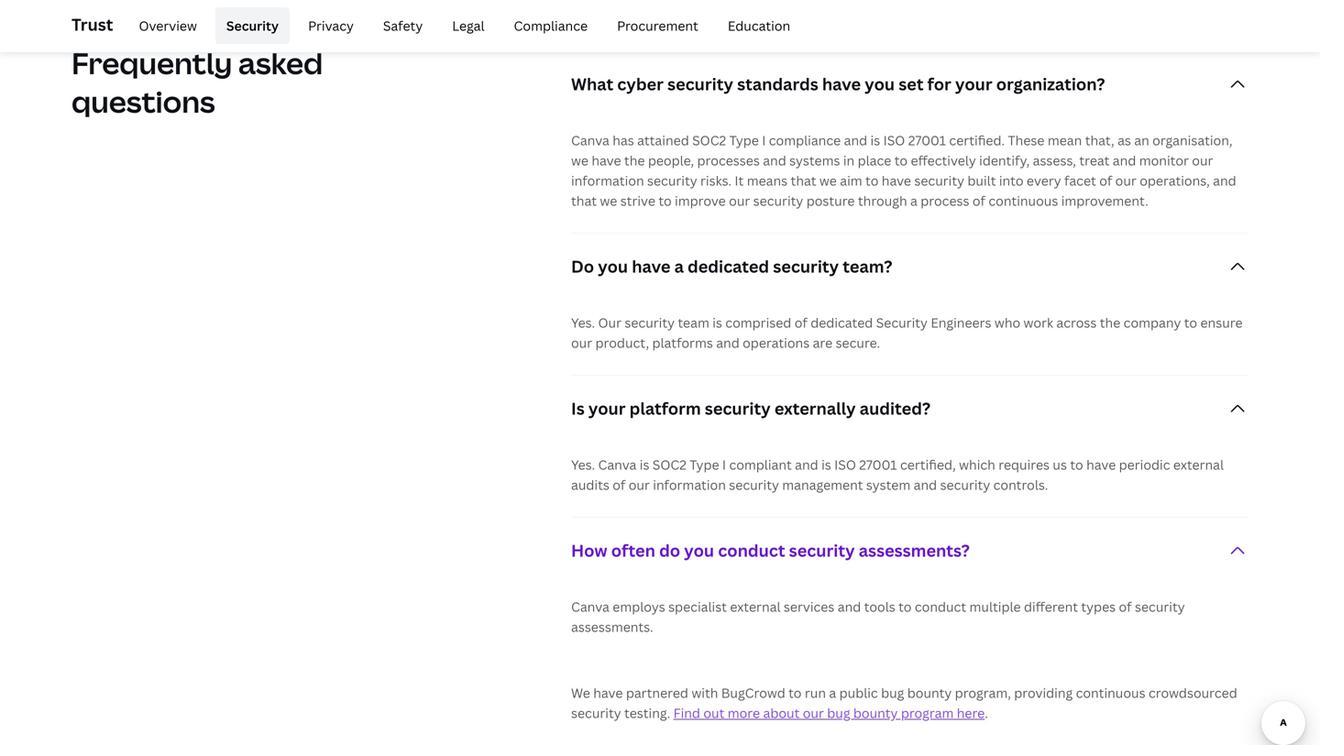 Task type: vqa. For each thing, say whether or not it's contained in the screenshot.
the right continuous
yes



Task type: describe. For each thing, give the bounding box(es) containing it.
processes
[[698, 152, 760, 169]]

conduct inside the canva employs specialist external services and tools to conduct multiple different types of security assessments.
[[915, 599, 967, 616]]

external inside the canva employs specialist external services and tools to conduct multiple different types of security assessments.
[[730, 599, 781, 616]]

ensure
[[1201, 314, 1243, 332]]

to right place
[[895, 152, 908, 169]]

safety
[[383, 17, 423, 34]]

to inside if you publish a design publicly, this changes the privacy settings and the design can then be accessed by anyone that has the url to the file.
[[726, 10, 739, 27]]

standards
[[738, 73, 819, 95]]

2 vertical spatial that
[[571, 192, 597, 210]]

we
[[571, 685, 591, 702]]

continuous inside the we have partnered with bugcrowd to run a public bug bounty program, providing continuous crowdsourced security testing.
[[1077, 685, 1146, 702]]

to inside yes. our security team is comprised of dedicated security engineers who work across the company to ensure our product, platforms and operations are secure.
[[1185, 314, 1198, 332]]

means
[[747, 172, 788, 189]]

of inside yes. our security team is comprised of dedicated security engineers who work across the company to ensure our product, platforms and operations are secure.
[[795, 314, 808, 332]]

testing.
[[625, 705, 671, 722]]

bugcrowd
[[722, 685, 786, 702]]

how
[[571, 540, 608, 562]]

mean
[[1048, 132, 1083, 149]]

bounty inside the we have partnered with bugcrowd to run a public bug bounty program, providing continuous crowdsourced security testing.
[[908, 685, 952, 702]]

to inside the we have partnered with bugcrowd to run a public bug bounty program, providing continuous crowdsourced security testing.
[[789, 685, 802, 702]]

what cyber security standards have you set for your organization? button
[[571, 51, 1249, 117]]

how often do you conduct security assessments?
[[571, 540, 970, 562]]

with
[[692, 685, 719, 702]]

a inside canva has attained soc2 type i compliance and is iso 27001 certified. these mean that, as an organisation, we have the people, processes and systems in place to effectively identify, assess, treat and monitor our information security risks. it means that we aim to have security built into every facet of our operations, and that we strive to improve our security posture through a process of continuous improvement.
[[911, 192, 918, 210]]

comprised
[[726, 314, 792, 332]]

publish
[[609, 0, 655, 7]]

improvement.
[[1062, 192, 1149, 210]]

you inside if you publish a design publicly, this changes the privacy settings and the design can then be accessed by anyone that has the url to the file.
[[583, 0, 606, 7]]

and inside if you publish a design publicly, this changes the privacy settings and the design can then be accessed by anyone that has the url to the file.
[[973, 0, 996, 7]]

27001 for you
[[909, 132, 947, 149]]

to inside the canva employs specialist external services and tools to conduct multiple different types of security assessments.
[[899, 599, 912, 616]]

management
[[783, 477, 864, 494]]

information inside canva has attained soc2 type i compliance and is iso 27001 certified. these mean that, as an organisation, we have the people, processes and systems in place to effectively identify, assess, treat and monitor our information security risks. it means that we aim to have security built into every facet of our operations, and that we strive to improve our security posture through a process of continuous improvement.
[[571, 172, 645, 189]]

by
[[1203, 0, 1218, 7]]

a inside the we have partnered with bugcrowd to run a public bug bounty program, providing continuous crowdsourced security testing.
[[830, 685, 837, 702]]

procurement
[[617, 17, 699, 34]]

of up improvement. on the right of page
[[1100, 172, 1113, 189]]

overview link
[[128, 7, 208, 44]]

accessed
[[1142, 0, 1200, 7]]

platform
[[630, 398, 701, 420]]

27001 for audited?
[[860, 456, 898, 474]]

security inside 'is your platform security externally audited?' dropdown button
[[705, 398, 771, 420]]

security down effectively
[[915, 172, 965, 189]]

place
[[858, 152, 892, 169]]

yes. for do
[[571, 314, 595, 332]]

and down as
[[1113, 152, 1137, 169]]

security down people,
[[648, 172, 698, 189]]

type for security
[[690, 456, 720, 474]]

of inside yes. canva is soc2 type i compliant and is iso 27001 certified, which requires us to have periodic external audits of our information security management system and security controls.
[[613, 477, 626, 494]]

compliance
[[514, 17, 588, 34]]

is
[[571, 398, 585, 420]]

file.
[[766, 10, 788, 27]]

that,
[[1086, 132, 1115, 149]]

changes
[[794, 0, 845, 7]]

effectively
[[911, 152, 977, 169]]

our inside yes. canva is soc2 type i compliant and is iso 27001 certified, which requires us to have periodic external audits of our information security management system and security controls.
[[629, 477, 650, 494]]

system
[[867, 477, 911, 494]]

the down publicly,
[[742, 10, 762, 27]]

these
[[1009, 132, 1045, 149]]

canva for has
[[571, 132, 610, 149]]

education
[[728, 17, 791, 34]]

facet
[[1065, 172, 1097, 189]]

type for standards
[[730, 132, 759, 149]]

1 vertical spatial that
[[791, 172, 817, 189]]

is your platform security externally audited? button
[[571, 376, 1249, 442]]

strive
[[621, 192, 656, 210]]

canva for employs
[[571, 599, 610, 616]]

then
[[1092, 0, 1121, 7]]

0 vertical spatial we
[[571, 152, 589, 169]]

0 vertical spatial your
[[956, 73, 993, 95]]

engineers
[[931, 314, 992, 332]]

is down platform
[[640, 456, 650, 474]]

information inside yes. canva is soc2 type i compliant and is iso 27001 certified, which requires us to have periodic external audits of our information security management system and security controls.
[[653, 477, 726, 494]]

and right 'operations,' on the top of page
[[1214, 172, 1237, 189]]

different
[[1025, 599, 1079, 616]]

privacy
[[871, 0, 917, 7]]

education link
[[717, 7, 802, 44]]

yes. our security team is comprised of dedicated security engineers who work across the company to ensure our product, platforms and operations are secure.
[[571, 314, 1243, 352]]

i for standards
[[762, 132, 766, 149]]

secure.
[[836, 334, 881, 352]]

compliance link
[[503, 7, 599, 44]]

built
[[968, 172, 997, 189]]

requires
[[999, 456, 1050, 474]]

dedicated inside yes. our security team is comprised of dedicated security engineers who work across the company to ensure our product, platforms and operations are secure.
[[811, 314, 874, 332]]

treat
[[1080, 152, 1110, 169]]

our
[[599, 314, 622, 332]]

legal link
[[441, 7, 496, 44]]

do you have a dedicated security team? button
[[571, 234, 1249, 300]]

externally
[[775, 398, 856, 420]]

can
[[1066, 0, 1089, 7]]

is your platform security externally audited?
[[571, 398, 931, 420]]

legal
[[452, 17, 485, 34]]

and inside yes. our security team is comprised of dedicated security engineers who work across the company to ensure our product, platforms and operations are secure.
[[717, 334, 740, 352]]

controls.
[[994, 477, 1049, 494]]

publicly,
[[712, 0, 764, 7]]

operations,
[[1140, 172, 1211, 189]]

security inside the canva employs specialist external services and tools to conduct multiple different types of security assessments.
[[1136, 599, 1186, 616]]

security inside menu bar
[[227, 17, 279, 34]]

security inside do you have a dedicated security team? dropdown button
[[774, 255, 839, 278]]

asked
[[238, 43, 323, 83]]

iso for you
[[884, 132, 906, 149]]

canva has attained soc2 type i compliance and is iso 27001 certified. these mean that, as an organisation, we have the people, processes and systems in place to effectively identify, assess, treat and monitor our information security risks. it means that we aim to have security built into every facet of our operations, and that we strive to improve our security posture through a process of continuous improvement.
[[571, 132, 1237, 210]]

2 design from the left
[[1023, 0, 1063, 7]]

to down place
[[866, 172, 879, 189]]

i for security
[[723, 456, 727, 474]]

about
[[764, 705, 800, 722]]

and up management
[[795, 456, 819, 474]]

url
[[697, 10, 722, 27]]

security down means
[[754, 192, 804, 210]]

attained
[[638, 132, 690, 149]]

security down compliant
[[729, 477, 780, 494]]

compliance
[[769, 132, 841, 149]]

is inside canva has attained soc2 type i compliance and is iso 27001 certified. these mean that, as an organisation, we have the people, processes and systems in place to effectively identify, assess, treat and monitor our information security risks. it means that we aim to have security built into every facet of our operations, and that we strive to improve our security posture through a process of continuous improvement.
[[871, 132, 881, 149]]

security inside "how often do you conduct security assessments?" dropdown button
[[790, 540, 855, 562]]

security inside yes. our security team is comprised of dedicated security engineers who work across the company to ensure our product, platforms and operations are secure.
[[625, 314, 675, 332]]

soc2 for platform
[[653, 456, 687, 474]]

improve
[[675, 192, 726, 210]]

and up "in"
[[844, 132, 868, 149]]

our down run
[[803, 705, 825, 722]]

audited?
[[860, 398, 931, 420]]

more
[[728, 705, 761, 722]]

and inside the canva employs specialist external services and tools to conduct multiple different types of security assessments.
[[838, 599, 862, 616]]

are
[[813, 334, 833, 352]]

organisation,
[[1153, 132, 1233, 149]]

have inside do you have a dedicated security team? dropdown button
[[632, 255, 671, 278]]

of inside the canva employs specialist external services and tools to conduct multiple different types of security assessments.
[[1120, 599, 1133, 616]]

find
[[674, 705, 701, 722]]

posture
[[807, 192, 855, 210]]

bug inside the we have partnered with bugcrowd to run a public bug bounty program, providing continuous crowdsourced security testing.
[[882, 685, 905, 702]]

product,
[[596, 334, 650, 352]]

external inside yes. canva is soc2 type i compliant and is iso 27001 certified, which requires us to have periodic external audits of our information security management system and security controls.
[[1174, 456, 1225, 474]]



Task type: locate. For each thing, give the bounding box(es) containing it.
1 vertical spatial dedicated
[[811, 314, 874, 332]]

i up means
[[762, 132, 766, 149]]

0 vertical spatial type
[[730, 132, 759, 149]]

canva
[[571, 132, 610, 149], [599, 456, 637, 474], [571, 599, 610, 616]]

security up asked
[[227, 17, 279, 34]]

0 vertical spatial has
[[649, 10, 670, 27]]

security down we
[[571, 705, 622, 722]]

canva up audits
[[599, 456, 637, 474]]

1 vertical spatial information
[[653, 477, 726, 494]]

the inside canva has attained soc2 type i compliance and is iso 27001 certified. these mean that, as an organisation, we have the people, processes and systems in place to effectively identify, assess, treat and monitor our information security risks. it means that we aim to have security built into every facet of our operations, and that we strive to improve our security posture through a process of continuous improvement.
[[625, 152, 645, 169]]

the right settings
[[999, 0, 1020, 7]]

set
[[899, 73, 924, 95]]

design up url on the top right of the page
[[669, 0, 709, 7]]

services
[[784, 599, 835, 616]]

we up posture
[[820, 172, 837, 189]]

0 vertical spatial 27001
[[909, 132, 947, 149]]

0 vertical spatial soc2
[[693, 132, 727, 149]]

1 horizontal spatial soc2
[[693, 132, 727, 149]]

information up do
[[653, 477, 726, 494]]

continuous down the into
[[989, 192, 1059, 210]]

0 horizontal spatial bounty
[[854, 705, 898, 722]]

1 vertical spatial 27001
[[860, 456, 898, 474]]

our left product,
[[571, 334, 593, 352]]

identify,
[[980, 152, 1030, 169]]

have right us in the right of the page
[[1087, 456, 1117, 474]]

27001 up system
[[860, 456, 898, 474]]

a up team
[[675, 255, 684, 278]]

0 vertical spatial dedicated
[[688, 255, 770, 278]]

that
[[620, 10, 646, 27], [791, 172, 817, 189], [571, 192, 597, 210]]

soc2
[[693, 132, 727, 149], [653, 456, 687, 474]]

0 horizontal spatial your
[[589, 398, 626, 420]]

have down strive
[[632, 255, 671, 278]]

our down the organisation,
[[1193, 152, 1214, 169]]

bug right 'public'
[[882, 685, 905, 702]]

0 horizontal spatial design
[[669, 0, 709, 7]]

to left ensure
[[1185, 314, 1198, 332]]

bounty down 'public'
[[854, 705, 898, 722]]

0 vertical spatial continuous
[[989, 192, 1059, 210]]

have up strive
[[592, 152, 621, 169]]

1 vertical spatial i
[[723, 456, 727, 474]]

bounty up program
[[908, 685, 952, 702]]

1 vertical spatial has
[[613, 132, 635, 149]]

0 vertical spatial yes.
[[571, 314, 595, 332]]

1 vertical spatial your
[[589, 398, 626, 420]]

often
[[612, 540, 656, 562]]

have inside the we have partnered with bugcrowd to run a public bug bounty program, providing continuous crowdsourced security testing.
[[594, 685, 623, 702]]

conduct
[[718, 540, 786, 562], [915, 599, 967, 616]]

privacy
[[308, 17, 354, 34]]

type inside yes. canva is soc2 type i compliant and is iso 27001 certified, which requires us to have periodic external audits of our information security management system and security controls.
[[690, 456, 720, 474]]

and down comprised
[[717, 334, 740, 352]]

what cyber security standards have you set for your organization?
[[571, 73, 1106, 95]]

have right standards
[[823, 73, 861, 95]]

settings
[[920, 0, 969, 7]]

1 yes. from the top
[[571, 314, 595, 332]]

do you have a dedicated security team?
[[571, 255, 893, 278]]

i inside canva has attained soc2 type i compliance and is iso 27001 certified. these mean that, as an organisation, we have the people, processes and systems in place to effectively identify, assess, treat and monitor our information security risks. it means that we aim to have security built into every facet of our operations, and that we strive to improve our security posture through a process of continuous improvement.
[[762, 132, 766, 149]]

and left tools
[[838, 599, 862, 616]]

0 vertical spatial that
[[620, 10, 646, 27]]

0 horizontal spatial dedicated
[[688, 255, 770, 278]]

has down publish
[[649, 10, 670, 27]]

1 horizontal spatial security
[[877, 314, 928, 332]]

our inside yes. our security team is comprised of dedicated security engineers who work across the company to ensure our product, platforms and operations are secure.
[[571, 334, 593, 352]]

1 horizontal spatial iso
[[884, 132, 906, 149]]

systems
[[790, 152, 841, 169]]

team?
[[843, 255, 893, 278]]

bounty
[[908, 685, 952, 702], [854, 705, 898, 722]]

it
[[735, 172, 744, 189]]

the
[[848, 0, 868, 7], [999, 0, 1020, 7], [674, 10, 694, 27], [742, 10, 762, 27], [625, 152, 645, 169], [1101, 314, 1121, 332]]

is up management
[[822, 456, 832, 474]]

canva up assessments. on the bottom
[[571, 599, 610, 616]]

our down "it"
[[729, 192, 751, 210]]

0 horizontal spatial information
[[571, 172, 645, 189]]

0 horizontal spatial type
[[690, 456, 720, 474]]

2 yes. from the top
[[571, 456, 595, 474]]

iso inside yes. canva is soc2 type i compliant and is iso 27001 certified, which requires us to have periodic external audits of our information security management system and security controls.
[[835, 456, 857, 474]]

has inside canva has attained soc2 type i compliance and is iso 27001 certified. these mean that, as an organisation, we have the people, processes and systems in place to effectively identify, assess, treat and monitor our information security risks. it means that we aim to have security built into every facet of our operations, and that we strive to improve our security posture through a process of continuous improvement.
[[613, 132, 635, 149]]

which
[[960, 456, 996, 474]]

i inside yes. canva is soc2 type i compliant and is iso 27001 certified, which requires us to have periodic external audits of our information security management system and security controls.
[[723, 456, 727, 474]]

type inside canva has attained soc2 type i compliance and is iso 27001 certified. these mean that, as an organisation, we have the people, processes and systems in place to effectively identify, assess, treat and monitor our information security risks. it means that we aim to have security built into every facet of our operations, and that we strive to improve our security posture through a process of continuous improvement.
[[730, 132, 759, 149]]

multiple
[[970, 599, 1022, 616]]

through
[[858, 192, 908, 210]]

find out more about our bug bounty program here link
[[674, 705, 985, 722]]

has
[[649, 10, 670, 27], [613, 132, 635, 149]]

yes. canva is soc2 type i compliant and is iso 27001 certified, which requires us to have periodic external audits of our information security management system and security controls.
[[571, 456, 1225, 494]]

that down systems
[[791, 172, 817, 189]]

to inside yes. canva is soc2 type i compliant and is iso 27001 certified, which requires us to have periodic external audits of our information security management system and security controls.
[[1071, 456, 1084, 474]]

security inside yes. our security team is comprised of dedicated security engineers who work across the company to ensure our product, platforms and operations are secure.
[[877, 314, 928, 332]]

soc2 up "processes"
[[693, 132, 727, 149]]

type up "processes"
[[730, 132, 759, 149]]

yes. inside yes. canva is soc2 type i compliant and is iso 27001 certified, which requires us to have periodic external audits of our information security management system and security controls.
[[571, 456, 595, 474]]

2 horizontal spatial that
[[791, 172, 817, 189]]

privacy link
[[297, 7, 365, 44]]

1 vertical spatial bounty
[[854, 705, 898, 722]]

is inside yes. our security team is comprised of dedicated security engineers who work across the company to ensure our product, platforms and operations are secure.
[[713, 314, 723, 332]]

0 vertical spatial information
[[571, 172, 645, 189]]

1 vertical spatial iso
[[835, 456, 857, 474]]

conduct left multiple
[[915, 599, 967, 616]]

1 vertical spatial soc2
[[653, 456, 687, 474]]

our right audits
[[629, 477, 650, 494]]

0 vertical spatial iso
[[884, 132, 906, 149]]

and down certified,
[[914, 477, 938, 494]]

the down attained
[[625, 152, 645, 169]]

work
[[1024, 314, 1054, 332]]

every
[[1027, 172, 1062, 189]]

to down publicly,
[[726, 10, 739, 27]]

27001 inside canva has attained soc2 type i compliance and is iso 27001 certified. these mean that, as an organisation, we have the people, processes and systems in place to effectively identify, assess, treat and monitor our information security risks. it means that we aim to have security built into every facet of our operations, and that we strive to improve our security posture through a process of continuous improvement.
[[909, 132, 947, 149]]

0 horizontal spatial 27001
[[860, 456, 898, 474]]

bug
[[882, 685, 905, 702], [828, 705, 851, 722]]

who
[[995, 314, 1021, 332]]

security right types
[[1136, 599, 1186, 616]]

tools
[[865, 599, 896, 616]]

security inside the we have partnered with bugcrowd to run a public bug bounty program, providing continuous crowdsourced security testing.
[[571, 705, 622, 722]]

1 horizontal spatial we
[[600, 192, 618, 210]]

to right strive
[[659, 192, 672, 210]]

continuous right providing
[[1077, 685, 1146, 702]]

0 horizontal spatial conduct
[[718, 540, 786, 562]]

operations
[[743, 334, 810, 352]]

safety link
[[372, 7, 434, 44]]

people,
[[648, 152, 695, 169]]

the left privacy
[[848, 0, 868, 7]]

that inside if you publish a design publicly, this changes the privacy settings and the design can then be accessed by anyone that has the url to the file.
[[620, 10, 646, 27]]

0 vertical spatial security
[[227, 17, 279, 34]]

is right team
[[713, 314, 723, 332]]

run
[[805, 685, 826, 702]]

a inside if you publish a design publicly, this changes the privacy settings and the design can then be accessed by anyone that has the url to the file.
[[658, 0, 666, 7]]

find out more about our bug bounty program here .
[[674, 705, 989, 722]]

certified.
[[950, 132, 1005, 149]]

1 vertical spatial conduct
[[915, 599, 967, 616]]

employs
[[613, 599, 666, 616]]

to right us in the right of the page
[[1071, 456, 1084, 474]]

canva down what
[[571, 132, 610, 149]]

have inside yes. canva is soc2 type i compliant and is iso 27001 certified, which requires us to have periodic external audits of our information security management system and security controls.
[[1087, 456, 1117, 474]]

a inside dropdown button
[[675, 255, 684, 278]]

0 vertical spatial bug
[[882, 685, 905, 702]]

soc2 inside yes. canva is soc2 type i compliant and is iso 27001 certified, which requires us to have periodic external audits of our information security management system and security controls.
[[653, 456, 687, 474]]

1 horizontal spatial has
[[649, 10, 670, 27]]

1 design from the left
[[669, 0, 709, 7]]

a up procurement link
[[658, 0, 666, 7]]

2 vertical spatial we
[[600, 192, 618, 210]]

have inside what cyber security standards have you set for your organization? dropdown button
[[823, 73, 861, 95]]

1 horizontal spatial information
[[653, 477, 726, 494]]

0 vertical spatial i
[[762, 132, 766, 149]]

crowdsourced
[[1149, 685, 1238, 702]]

frequently asked questions
[[72, 43, 323, 122]]

cyber
[[618, 73, 664, 95]]

into
[[1000, 172, 1024, 189]]

1 horizontal spatial bounty
[[908, 685, 952, 702]]

1 horizontal spatial design
[[1023, 0, 1063, 7]]

menu bar containing overview
[[121, 7, 802, 44]]

0 horizontal spatial that
[[571, 192, 597, 210]]

how often do you conduct security assessments? button
[[571, 518, 1249, 584]]

a right run
[[830, 685, 837, 702]]

dedicated up comprised
[[688, 255, 770, 278]]

security up compliant
[[705, 398, 771, 420]]

soc2 down platform
[[653, 456, 687, 474]]

process
[[921, 192, 970, 210]]

dedicated
[[688, 255, 770, 278], [811, 314, 874, 332]]

to left run
[[789, 685, 802, 702]]

canva inside canva has attained soc2 type i compliance and is iso 27001 certified. these mean that, as an organisation, we have the people, processes and systems in place to effectively identify, assess, treat and monitor our information security risks. it means that we aim to have security built into every facet of our operations, and that we strive to improve our security posture through a process of continuous improvement.
[[571, 132, 610, 149]]

the left url on the top right of the page
[[674, 10, 694, 27]]

that down publish
[[620, 10, 646, 27]]

0 horizontal spatial i
[[723, 456, 727, 474]]

1 vertical spatial we
[[820, 172, 837, 189]]

assessments?
[[859, 540, 970, 562]]

of up operations
[[795, 314, 808, 332]]

questions
[[72, 82, 215, 122]]

here
[[957, 705, 985, 722]]

have
[[823, 73, 861, 95], [592, 152, 621, 169], [882, 172, 912, 189], [632, 255, 671, 278], [1087, 456, 1117, 474], [594, 685, 623, 702]]

security down which
[[941, 477, 991, 494]]

1 horizontal spatial that
[[620, 10, 646, 27]]

1 vertical spatial yes.
[[571, 456, 595, 474]]

we down what
[[571, 152, 589, 169]]

0 horizontal spatial security
[[227, 17, 279, 34]]

iso for audited?
[[835, 456, 857, 474]]

as
[[1118, 132, 1132, 149]]

what
[[571, 73, 614, 95]]

1 horizontal spatial external
[[1174, 456, 1225, 474]]

to right tools
[[899, 599, 912, 616]]

27001 inside yes. canva is soc2 type i compliant and is iso 27001 certified, which requires us to have periodic external audits of our information security management system and security controls.
[[860, 456, 898, 474]]

specialist
[[669, 599, 727, 616]]

1 vertical spatial type
[[690, 456, 720, 474]]

your right is
[[589, 398, 626, 420]]

a left 'process'
[[911, 192, 918, 210]]

the right across
[[1101, 314, 1121, 332]]

we left strive
[[600, 192, 618, 210]]

of down built
[[973, 192, 986, 210]]

yes.
[[571, 314, 595, 332], [571, 456, 595, 474]]

1 vertical spatial canva
[[599, 456, 637, 474]]

0 horizontal spatial continuous
[[989, 192, 1059, 210]]

yes. up audits
[[571, 456, 595, 474]]

security up product,
[[625, 314, 675, 332]]

types
[[1082, 599, 1116, 616]]

program
[[902, 705, 954, 722]]

in
[[844, 152, 855, 169]]

0 horizontal spatial bug
[[828, 705, 851, 722]]

1 horizontal spatial type
[[730, 132, 759, 149]]

of right types
[[1120, 599, 1133, 616]]

0 horizontal spatial external
[[730, 599, 781, 616]]

.
[[985, 705, 989, 722]]

periodic
[[1120, 456, 1171, 474]]

1 vertical spatial security
[[877, 314, 928, 332]]

soc2 for security
[[693, 132, 727, 149]]

is
[[871, 132, 881, 149], [713, 314, 723, 332], [640, 456, 650, 474], [822, 456, 832, 474]]

for
[[928, 73, 952, 95]]

1 horizontal spatial dedicated
[[811, 314, 874, 332]]

0 vertical spatial bounty
[[908, 685, 952, 702]]

iso up place
[[884, 132, 906, 149]]

type
[[730, 132, 759, 149], [690, 456, 720, 474]]

continuous inside canva has attained soc2 type i compliance and is iso 27001 certified. these mean that, as an organisation, we have the people, processes and systems in place to effectively identify, assess, treat and monitor our information security risks. it means that we aim to have security built into every facet of our operations, and that we strive to improve our security posture through a process of continuous improvement.
[[989, 192, 1059, 210]]

have up through
[[882, 172, 912, 189]]

menu bar
[[121, 7, 802, 44]]

dedicated inside dropdown button
[[688, 255, 770, 278]]

0 horizontal spatial soc2
[[653, 456, 687, 474]]

iso up management
[[835, 456, 857, 474]]

1 horizontal spatial i
[[762, 132, 766, 149]]

0 vertical spatial external
[[1174, 456, 1225, 474]]

compliant
[[730, 456, 792, 474]]

yes. inside yes. our security team is comprised of dedicated security engineers who work across the company to ensure our product, platforms and operations are secure.
[[571, 314, 595, 332]]

us
[[1053, 456, 1068, 474]]

security inside what cyber security standards have you set for your organization? dropdown button
[[668, 73, 734, 95]]

canva inside yes. canva is soc2 type i compliant and is iso 27001 certified, which requires us to have periodic external audits of our information security management system and security controls.
[[599, 456, 637, 474]]

security up services
[[790, 540, 855, 562]]

1 horizontal spatial bug
[[882, 685, 905, 702]]

information up strive
[[571, 172, 645, 189]]

of right audits
[[613, 477, 626, 494]]

our up improvement. on the right of page
[[1116, 172, 1137, 189]]

security up the secure.
[[877, 314, 928, 332]]

partnered
[[626, 685, 689, 702]]

has inside if you publish a design publicly, this changes the privacy settings and the design can then be accessed by anyone that has the url to the file.
[[649, 10, 670, 27]]

has left attained
[[613, 132, 635, 149]]

and right settings
[[973, 0, 996, 7]]

anyone
[[571, 10, 617, 27]]

security left the team?
[[774, 255, 839, 278]]

2 vertical spatial canva
[[571, 599, 610, 616]]

canva inside the canva employs specialist external services and tools to conduct multiple different types of security assessments.
[[571, 599, 610, 616]]

yes. left our
[[571, 314, 595, 332]]

your right for at the top right of the page
[[956, 73, 993, 95]]

conduct up specialist
[[718, 540, 786, 562]]

2 horizontal spatial we
[[820, 172, 837, 189]]

0 vertical spatial conduct
[[718, 540, 786, 562]]

27001 up effectively
[[909, 132, 947, 149]]

canva employs specialist external services and tools to conduct multiple different types of security assessments.
[[571, 599, 1186, 636]]

yes. for is
[[571, 456, 595, 474]]

bug down 'public'
[[828, 705, 851, 722]]

1 vertical spatial bug
[[828, 705, 851, 722]]

and up means
[[763, 152, 787, 169]]

0 horizontal spatial has
[[613, 132, 635, 149]]

you
[[583, 0, 606, 7], [865, 73, 895, 95], [598, 255, 628, 278], [685, 540, 715, 562]]

0 horizontal spatial iso
[[835, 456, 857, 474]]

security right cyber
[[668, 73, 734, 95]]

organization?
[[997, 73, 1106, 95]]

have right we
[[594, 685, 623, 702]]

trust
[[72, 13, 113, 36]]

1 horizontal spatial continuous
[[1077, 685, 1146, 702]]

i left compliant
[[723, 456, 727, 474]]

1 horizontal spatial conduct
[[915, 599, 967, 616]]

0 vertical spatial canva
[[571, 132, 610, 149]]

company
[[1124, 314, 1182, 332]]

is up place
[[871, 132, 881, 149]]

external right periodic
[[1174, 456, 1225, 474]]

external left services
[[730, 599, 781, 616]]

1 horizontal spatial your
[[956, 73, 993, 95]]

conduct inside dropdown button
[[718, 540, 786, 562]]

if
[[571, 0, 580, 7]]

the inside yes. our security team is comprised of dedicated security engineers who work across the company to ensure our product, platforms and operations are secure.
[[1101, 314, 1121, 332]]

dedicated up the secure.
[[811, 314, 874, 332]]

0 horizontal spatial we
[[571, 152, 589, 169]]

1 vertical spatial continuous
[[1077, 685, 1146, 702]]

1 vertical spatial external
[[730, 599, 781, 616]]

security
[[227, 17, 279, 34], [877, 314, 928, 332]]

iso inside canva has attained soc2 type i compliance and is iso 27001 certified. these mean that, as an organisation, we have the people, processes and systems in place to effectively identify, assess, treat and monitor our information security risks. it means that we aim to have security built into every facet of our operations, and that we strive to improve our security posture through a process of continuous improvement.
[[884, 132, 906, 149]]

that left strive
[[571, 192, 597, 210]]

soc2 inside canva has attained soc2 type i compliance and is iso 27001 certified. these mean that, as an organisation, we have the people, processes and systems in place to effectively identify, assess, treat and monitor our information security risks. it means that we aim to have security built into every facet of our operations, and that we strive to improve our security posture through a process of continuous improvement.
[[693, 132, 727, 149]]

providing
[[1015, 685, 1073, 702]]

assessments.
[[571, 619, 654, 636]]

1 horizontal spatial 27001
[[909, 132, 947, 149]]

out
[[704, 705, 725, 722]]

security link
[[216, 7, 290, 44]]

team
[[678, 314, 710, 332]]



